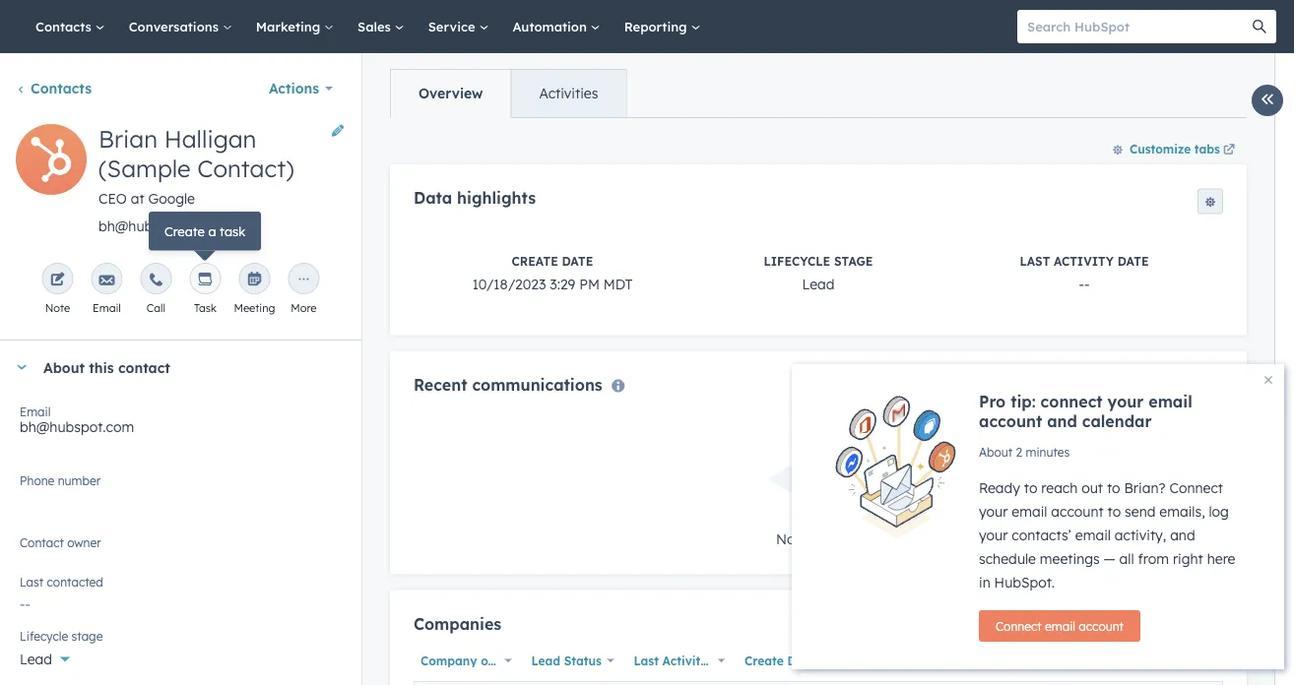 Task type: describe. For each thing, give the bounding box(es) containing it.
brian halligan (sample contact)
[[99, 124, 294, 183]]

1 - from the left
[[1079, 275, 1085, 293]]

your inside pro tip: connect your email account and calendar
[[1108, 392, 1144, 412]]

to left send on the right bottom
[[1108, 504, 1122, 521]]

3:29
[[550, 275, 576, 293]]

call
[[147, 302, 166, 315]]

search button
[[1244, 10, 1277, 43]]

email inside 'button'
[[1046, 619, 1076, 634]]

last activity date button
[[627, 649, 740, 674]]

more
[[291, 302, 317, 315]]

email inside pro tip: connect your email account and calendar
[[1149, 392, 1193, 412]]

last for last contacted
[[20, 575, 44, 590]]

meeting image
[[247, 273, 263, 289]]

automation
[[513, 18, 591, 34]]

note
[[45, 302, 70, 315]]

company owner
[[421, 654, 517, 669]]

to right out
[[1108, 480, 1121, 497]]

2 vertical spatial your
[[979, 527, 1008, 544]]

customize
[[1130, 141, 1192, 156]]

mdt
[[604, 275, 633, 293]]

at
[[131, 190, 144, 207]]

status
[[564, 654, 602, 669]]

ceo
[[99, 190, 127, 207]]

a
[[208, 223, 216, 239]]

pro tip: connect your email account and calendar
[[979, 392, 1193, 432]]

about for about this contact
[[43, 359, 85, 376]]

all
[[1120, 551, 1135, 568]]

conversations
[[129, 18, 222, 34]]

email up contacts'
[[1012, 504, 1048, 521]]

connect
[[1041, 392, 1103, 412]]

in
[[979, 574, 991, 592]]

navigation containing overview
[[390, 69, 627, 118]]

stage
[[71, 629, 103, 644]]

minutes
[[1026, 445, 1070, 460]]

ready
[[979, 480, 1021, 497]]

(sample
[[99, 154, 191, 183]]

meeting
[[234, 302, 275, 315]]

highlights
[[457, 188, 536, 208]]

last activity date
[[634, 654, 740, 669]]

ceo at google
[[99, 190, 195, 207]]

company owner button
[[414, 649, 517, 674]]

conversations link
[[117, 0, 244, 53]]

out
[[1082, 480, 1104, 497]]

pm
[[580, 275, 600, 293]]

email up —
[[1076, 527, 1111, 544]]

data
[[414, 188, 452, 208]]

Search HubSpot search field
[[1018, 10, 1259, 43]]

communications
[[472, 375, 603, 394]]

right
[[1173, 551, 1204, 568]]

no activities. alert
[[414, 418, 1224, 551]]

lifecycle for lifecycle stage lead
[[764, 254, 831, 268]]

1 vertical spatial contacts
[[31, 80, 92, 97]]

lifecycle stage lead
[[764, 254, 874, 293]]

create for 10/18/2023
[[512, 254, 558, 268]]

lead for lead status
[[532, 654, 561, 669]]

companies
[[414, 614, 502, 634]]

stage
[[835, 254, 874, 268]]

from
[[1139, 551, 1170, 568]]

tabs
[[1195, 141, 1221, 156]]

1 vertical spatial your
[[979, 504, 1008, 521]]

to left reach
[[1025, 480, 1038, 497]]

last contacted
[[20, 575, 103, 590]]

overview button
[[391, 70, 511, 117]]

sales
[[358, 18, 395, 34]]

date inside last activity date --
[[1118, 254, 1149, 268]]

create date button
[[738, 649, 833, 674]]

activities button
[[511, 70, 626, 117]]

here
[[1208, 551, 1236, 568]]

this
[[89, 359, 114, 376]]

owner up last contacted
[[43, 543, 82, 560]]

reporting link
[[613, 0, 713, 53]]

marketing link
[[244, 0, 346, 53]]

close image
[[1265, 376, 1273, 384]]

service
[[428, 18, 479, 34]]

data highlights
[[414, 188, 536, 208]]

caret image
[[16, 365, 28, 370]]

connect email account button
[[979, 611, 1141, 642]]

create a task tooltip
[[149, 212, 261, 251]]

10/18/2023
[[472, 275, 546, 293]]

calendar
[[1083, 412, 1152, 432]]

reporting
[[624, 18, 691, 34]]

account inside ready to reach out to brian? connect your email account to send emails, log your contacts' email activity, and schedule meetings — all from right here in hubspot.
[[1052, 504, 1104, 521]]

send
[[1125, 504, 1156, 521]]

and inside pro tip: connect your email account and calendar
[[1048, 412, 1078, 432]]

halligan
[[164, 124, 257, 154]]

phone
[[20, 473, 55, 488]]

no inside 'contact owner no owner'
[[20, 543, 39, 560]]

create date 10/18/2023 3:29 pm mdt
[[472, 254, 633, 293]]

schedule
[[979, 551, 1037, 568]]



Task type: vqa. For each thing, say whether or not it's contained in the screenshot.
Data Management element
no



Task type: locate. For each thing, give the bounding box(es) containing it.
last inside last activity date --
[[1020, 254, 1051, 268]]

about
[[43, 359, 85, 376], [979, 445, 1013, 460]]

sales link
[[346, 0, 416, 53]]

about left this
[[43, 359, 85, 376]]

2 vertical spatial last
[[634, 654, 659, 669]]

2 horizontal spatial lead
[[803, 275, 835, 293]]

owner for company owner
[[481, 654, 517, 669]]

to
[[1025, 480, 1038, 497], [1108, 480, 1121, 497], [1108, 504, 1122, 521]]

no
[[776, 531, 796, 548], [20, 543, 39, 560]]

0 vertical spatial account
[[979, 412, 1043, 432]]

brian?
[[1125, 480, 1166, 497]]

task
[[194, 302, 217, 315]]

more image
[[296, 273, 312, 289]]

contacted
[[47, 575, 103, 590]]

email
[[1149, 392, 1193, 412], [1012, 504, 1048, 521], [1076, 527, 1111, 544], [1046, 619, 1076, 634]]

create left a
[[165, 223, 205, 239]]

1 vertical spatial create
[[512, 254, 558, 268]]

last for last activity date
[[634, 654, 659, 669]]

0 vertical spatial contacts
[[35, 18, 95, 34]]

account inside pro tip: connect your email account and calendar
[[979, 412, 1043, 432]]

1 vertical spatial activity
[[663, 654, 708, 669]]

search image
[[1253, 20, 1267, 34]]

bh@hubspot.com down the ceo at google
[[99, 218, 213, 235]]

connect inside 'button'
[[996, 619, 1042, 634]]

task image
[[198, 273, 213, 289]]

0 horizontal spatial no
[[20, 543, 39, 560]]

account down out
[[1052, 504, 1104, 521]]

1 vertical spatial and
[[1171, 527, 1196, 544]]

account down —
[[1079, 619, 1124, 634]]

2 horizontal spatial create
[[745, 654, 784, 669]]

contacts inside "link"
[[35, 18, 95, 34]]

email down caret icon
[[20, 405, 51, 419]]

lead left status
[[532, 654, 561, 669]]

about inside dropdown button
[[43, 359, 85, 376]]

email up brian?
[[1149, 392, 1193, 412]]

overview
[[419, 85, 483, 102]]

lifecycle stage
[[20, 629, 103, 644]]

note image
[[50, 273, 65, 289]]

connect email account
[[996, 619, 1124, 634]]

about this contact button
[[0, 341, 342, 394]]

1 vertical spatial last
[[20, 575, 44, 590]]

2 - from the left
[[1085, 275, 1090, 293]]

2 vertical spatial account
[[1079, 619, 1124, 634]]

0 vertical spatial your
[[1108, 392, 1144, 412]]

email inside "email bh@hubspot.com"
[[20, 405, 51, 419]]

1 horizontal spatial lifecycle
[[764, 254, 831, 268]]

owner
[[67, 536, 101, 550], [43, 543, 82, 560], [481, 654, 517, 669]]

call image
[[148, 273, 164, 289]]

connect inside ready to reach out to brian? connect your email account to send emails, log your contacts' email activity, and schedule meetings — all from right here in hubspot.
[[1170, 480, 1224, 497]]

create a task
[[165, 223, 246, 239]]

lead for lead
[[20, 651, 52, 669]]

create right last activity date
[[745, 654, 784, 669]]

activity inside last activity date --
[[1054, 254, 1114, 268]]

no activities.
[[776, 531, 861, 548]]

1 horizontal spatial no
[[776, 531, 796, 548]]

create inside popup button
[[745, 654, 784, 669]]

owner inside popup button
[[481, 654, 517, 669]]

2 horizontal spatial last
[[1020, 254, 1051, 268]]

ready to reach out to brian? connect your email account to send emails, log your contacts' email activity, and schedule meetings — all from right here in hubspot.
[[979, 480, 1236, 592]]

bh@hubspot.com up number
[[20, 419, 134, 436]]

hubspot.
[[995, 574, 1055, 592]]

lifecycle
[[764, 254, 831, 268], [20, 629, 68, 644]]

create for task
[[165, 223, 205, 239]]

0 vertical spatial last
[[1020, 254, 1051, 268]]

email image
[[99, 273, 115, 289]]

contacts
[[35, 18, 95, 34], [31, 80, 92, 97]]

pro
[[979, 392, 1006, 412]]

1 horizontal spatial create
[[512, 254, 558, 268]]

account inside 'button'
[[1079, 619, 1124, 634]]

lifecycle for lifecycle stage
[[20, 629, 68, 644]]

0 horizontal spatial lead
[[20, 651, 52, 669]]

lead down lifecycle stage
[[20, 651, 52, 669]]

0 horizontal spatial last
[[20, 575, 44, 590]]

0 vertical spatial and
[[1048, 412, 1078, 432]]

0 vertical spatial about
[[43, 359, 85, 376]]

connect down hubspot.
[[996, 619, 1042, 634]]

tip:
[[1011, 392, 1036, 412]]

emails,
[[1160, 504, 1206, 521]]

about left 2 on the bottom of the page
[[979, 445, 1013, 460]]

company
[[421, 654, 477, 669]]

1 vertical spatial contacts link
[[16, 80, 92, 97]]

1 vertical spatial bh@hubspot.com
[[20, 419, 134, 436]]

about 2 minutes
[[979, 445, 1070, 460]]

actions button
[[256, 69, 346, 108]]

0 vertical spatial contacts link
[[24, 0, 117, 53]]

0 horizontal spatial connect
[[996, 619, 1042, 634]]

lifecycle inside lifecycle stage lead
[[764, 254, 831, 268]]

reach
[[1042, 480, 1078, 497]]

0 horizontal spatial email
[[20, 405, 51, 419]]

your up schedule
[[979, 527, 1008, 544]]

0 vertical spatial activity
[[1054, 254, 1114, 268]]

owner for contact owner no owner
[[67, 536, 101, 550]]

date
[[562, 254, 594, 268], [1118, 254, 1149, 268], [712, 654, 740, 669], [788, 654, 816, 669]]

Last contacted text field
[[20, 586, 342, 618]]

1 vertical spatial email
[[20, 405, 51, 419]]

contacts'
[[1012, 527, 1072, 544]]

1 vertical spatial about
[[979, 445, 1013, 460]]

log
[[1210, 504, 1230, 521]]

1 vertical spatial lifecycle
[[20, 629, 68, 644]]

task
[[220, 223, 246, 239]]

and down emails,
[[1171, 527, 1196, 544]]

create date
[[745, 654, 816, 669]]

email down email icon
[[93, 302, 121, 315]]

1 horizontal spatial about
[[979, 445, 1013, 460]]

last for last activity date --
[[1020, 254, 1051, 268]]

connect up emails,
[[1170, 480, 1224, 497]]

customize tabs
[[1130, 141, 1221, 156]]

1 horizontal spatial lead
[[532, 654, 561, 669]]

edit button
[[16, 124, 87, 202]]

automation link
[[501, 0, 613, 53]]

contact)
[[197, 154, 294, 183]]

activity for last activity date
[[663, 654, 708, 669]]

your down ready
[[979, 504, 1008, 521]]

0 vertical spatial bh@hubspot.com
[[99, 218, 213, 235]]

0 vertical spatial lifecycle
[[764, 254, 831, 268]]

no up last contacted
[[20, 543, 39, 560]]

0 horizontal spatial about
[[43, 359, 85, 376]]

and
[[1048, 412, 1078, 432], [1171, 527, 1196, 544]]

email
[[93, 302, 121, 315], [20, 405, 51, 419]]

owner up contacted
[[67, 536, 101, 550]]

number
[[58, 473, 101, 488]]

contact
[[20, 536, 64, 550]]

create
[[165, 223, 205, 239], [512, 254, 558, 268], [745, 654, 784, 669]]

0 horizontal spatial lifecycle
[[20, 629, 68, 644]]

no inside no activities. alert
[[776, 531, 796, 548]]

contacts link
[[24, 0, 117, 53], [16, 80, 92, 97]]

lifecycle left stage
[[764, 254, 831, 268]]

lead button
[[20, 641, 342, 673]]

activity for last activity date --
[[1054, 254, 1114, 268]]

activities.
[[800, 531, 861, 548]]

2 vertical spatial create
[[745, 654, 784, 669]]

lifecycle left 'stage'
[[20, 629, 68, 644]]

last inside popup button
[[634, 654, 659, 669]]

2
[[1017, 445, 1023, 460]]

email down hubspot.
[[1046, 619, 1076, 634]]

about for about 2 minutes
[[979, 445, 1013, 460]]

create inside tooltip
[[165, 223, 205, 239]]

actions
[[269, 80, 319, 97]]

0 vertical spatial create
[[165, 223, 205, 239]]

no owner button
[[20, 532, 342, 565]]

0 horizontal spatial and
[[1048, 412, 1078, 432]]

last
[[1020, 254, 1051, 268], [20, 575, 44, 590], [634, 654, 659, 669]]

email bh@hubspot.com
[[20, 405, 134, 436]]

email for email
[[93, 302, 121, 315]]

1 horizontal spatial email
[[93, 302, 121, 315]]

meetings
[[1040, 551, 1100, 568]]

lead inside lifecycle stage lead
[[803, 275, 835, 293]]

activity inside popup button
[[663, 654, 708, 669]]

marketing
[[256, 18, 324, 34]]

1 horizontal spatial last
[[634, 654, 659, 669]]

last activity date --
[[1020, 254, 1149, 293]]

owner right company
[[481, 654, 517, 669]]

lead down stage
[[803, 275, 835, 293]]

date inside the 'create date 10/18/2023 3:29 pm mdt'
[[562, 254, 594, 268]]

no left activities. at the right bottom
[[776, 531, 796, 548]]

0 horizontal spatial create
[[165, 223, 205, 239]]

1 horizontal spatial activity
[[1054, 254, 1114, 268]]

customize tabs link
[[1104, 133, 1248, 165]]

your right connect
[[1108, 392, 1144, 412]]

0 horizontal spatial activity
[[663, 654, 708, 669]]

activities
[[539, 85, 599, 102]]

0 vertical spatial connect
[[1170, 480, 1224, 497]]

Phone number text field
[[20, 470, 342, 509]]

activity,
[[1115, 527, 1167, 544]]

account up 2 on the bottom of the page
[[979, 412, 1043, 432]]

1 vertical spatial account
[[1052, 504, 1104, 521]]

service link
[[416, 0, 501, 53]]

lead status button
[[525, 649, 619, 674]]

create inside the 'create date 10/18/2023 3:29 pm mdt'
[[512, 254, 558, 268]]

1 vertical spatial connect
[[996, 619, 1042, 634]]

navigation
[[390, 69, 627, 118]]

brian
[[99, 124, 158, 154]]

1 horizontal spatial connect
[[1170, 480, 1224, 497]]

recent
[[414, 375, 468, 394]]

create up 10/18/2023
[[512, 254, 558, 268]]

0 vertical spatial email
[[93, 302, 121, 315]]

1 horizontal spatial and
[[1171, 527, 1196, 544]]

and up minutes on the right bottom of the page
[[1048, 412, 1078, 432]]

account
[[979, 412, 1043, 432], [1052, 504, 1104, 521], [1079, 619, 1124, 634]]

email for email bh@hubspot.com
[[20, 405, 51, 419]]

your
[[1108, 392, 1144, 412], [979, 504, 1008, 521], [979, 527, 1008, 544]]

and inside ready to reach out to brian? connect your email account to send emails, log your contacts' email activity, and schedule meetings — all from right here in hubspot.
[[1171, 527, 1196, 544]]



